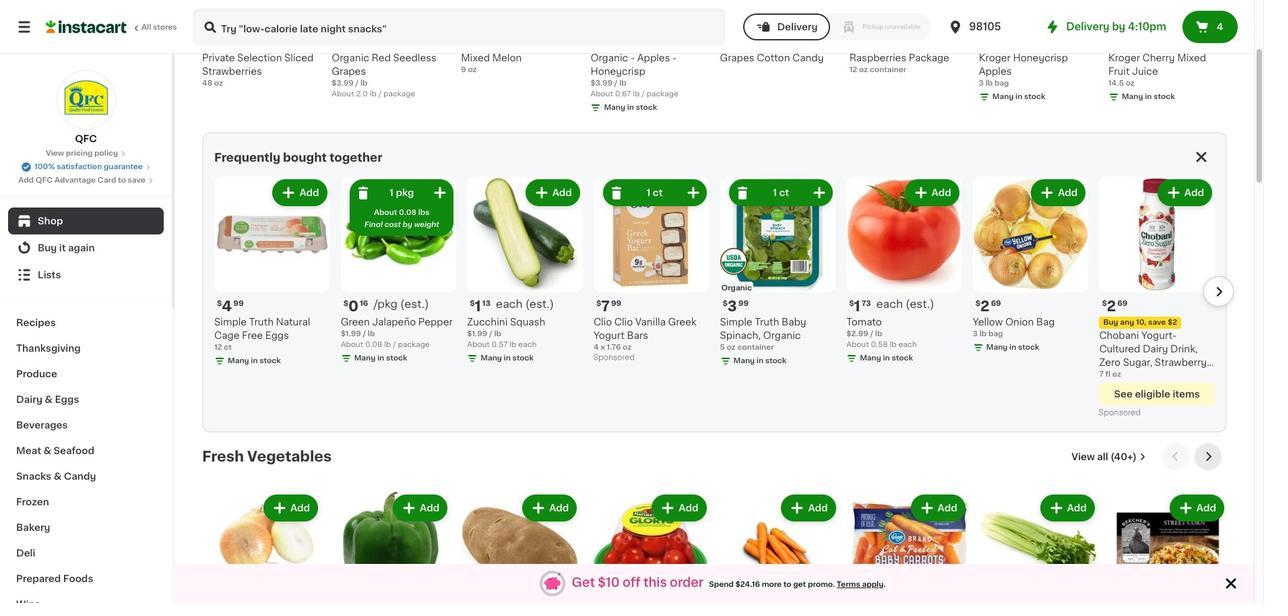 Task type: vqa. For each thing, say whether or not it's contained in the screenshot.
11
no



Task type: describe. For each thing, give the bounding box(es) containing it.
eligible
[[1135, 389, 1170, 399]]

lb down jalapeño
[[384, 341, 391, 348]]

kroger honeycrisp apples 3 lb bag
[[979, 53, 1068, 87]]

(est.) inside $2.69 per package (estimated) element
[[651, 34, 680, 45]]

greek
[[668, 317, 697, 327]]

2 clio from the left
[[614, 317, 633, 327]]

$ inside $ 1 13
[[470, 300, 475, 307]]

in down yellow onion bag 3 lb bag
[[1009, 343, 1016, 351]]

see eligible items button
[[1099, 383, 1215, 405]]

lb up 0.58
[[875, 330, 882, 337]]

product group containing 7
[[594, 177, 709, 365]]

yogurt
[[594, 331, 625, 340]]

each right the '13' in the left of the page
[[496, 298, 523, 309]]

red
[[372, 53, 391, 63]]

oz inside raspberries package 12 oz container
[[859, 66, 868, 74]]

4 button
[[1183, 11, 1238, 43]]

kroger inside kroger honeycrisp apples 3 lb bag
[[979, 53, 1011, 63]]

oz inside clio clio vanilla greek yogurt bars 4 x 1.76 oz
[[623, 343, 632, 351]]

increment quantity of clio clio vanilla greek yogurt bars image
[[685, 185, 701, 201]]

(40+)
[[1111, 452, 1137, 461]]

0 horizontal spatial 9
[[210, 35, 220, 49]]

vegetables
[[247, 449, 332, 463]]

advantage
[[55, 177, 96, 184]]

package inside organic red seedless grapes $3.99 / lb about 2.0 lb / package
[[383, 90, 415, 98]]

2 for yellow onion bag
[[981, 299, 990, 313]]

/ inside zucchini squash $1.99 / lb about 0.57 lb each
[[489, 330, 492, 337]]

seafood
[[54, 446, 94, 456]]

item badge image
[[720, 248, 747, 275]]

1.76
[[607, 343, 621, 351]]

many in stock down juice
[[1122, 93, 1175, 100]]

1 ct for remove simple truth baby spinach, organic image
[[773, 188, 789, 198]]

99 for 7
[[611, 300, 621, 307]]

baby
[[782, 317, 806, 327]]

frozen
[[16, 497, 49, 507]]

ct for increment quantity of simple truth baby spinach, organic image
[[779, 188, 789, 198]]

many in stock down yellow onion bag 3 lb bag
[[986, 343, 1039, 351]]

buy it again link
[[8, 234, 164, 261]]

natural
[[276, 317, 310, 327]]

onion
[[1005, 317, 1034, 327]]

7 fl oz
[[1099, 370, 1121, 378]]

98105 button
[[948, 8, 1028, 46]]

stock down yellow onion bag 3 lb bag
[[1018, 343, 1039, 351]]

/ down jalapeño
[[393, 341, 396, 348]]

$ inside the "$ 0 16"
[[343, 300, 348, 307]]

thanksgiving
[[16, 344, 81, 353]]

99 for 4
[[233, 300, 244, 307]]

$ inside $ 6 59 /lb
[[723, 36, 728, 43]]

remove green jalapeño pepper image
[[355, 185, 371, 201]]

each inside the tomato $2.99 / lb about 0.58 lb each
[[899, 341, 917, 348]]

1 vertical spatial eggs
[[55, 395, 79, 404]]

many down 14.5
[[1122, 93, 1143, 100]]

many down spinach,
[[733, 357, 755, 364]]

99 for 3
[[738, 300, 749, 307]]

many down 0.67
[[604, 104, 625, 111]]

1 vertical spatial sponsored badge image
[[1099, 409, 1140, 417]]

lb down the green
[[368, 330, 375, 337]]

more
[[762, 581, 782, 589]]

many down cage
[[228, 357, 249, 364]]

7 for $ 7 99
[[601, 299, 610, 313]]

strawberries
[[202, 67, 262, 76]]

get
[[793, 581, 806, 589]]

lb right 2.0
[[370, 90, 377, 98]]

$ inside $ 1 73
[[849, 300, 854, 307]]

lb right 0.57
[[510, 341, 516, 348]]

3 mixed melon 9 oz
[[461, 35, 522, 74]]

spinach,
[[720, 331, 761, 340]]

each (est.) for zucchini
[[496, 298, 554, 309]]

$0.16 per package (estimated) element
[[341, 298, 456, 315]]

bag for kroger
[[995, 80, 1009, 87]]

$ up "chobani"
[[1102, 300, 1107, 307]]

14.5
[[1108, 80, 1124, 87]]

lb inside kroger honeycrisp apples 3 lb bag
[[986, 80, 993, 87]]

$2
[[1168, 319, 1177, 326]]

tomato $2.99 / lb about 0.58 lb each
[[846, 317, 917, 348]]

bakery
[[16, 523, 50, 532]]

satisfaction
[[57, 163, 102, 170]]

fresh vegetables
[[202, 449, 332, 463]]

bars
[[627, 331, 648, 340]]

off
[[623, 577, 641, 589]]

$2.99
[[846, 330, 868, 337]]

all stores
[[142, 24, 177, 31]]

eggs inside the simple truth natural cage free eggs 12 ct
[[265, 331, 289, 340]]

100% satisfaction guarantee
[[34, 163, 143, 170]]

$ 6 59 /lb
[[723, 34, 769, 49]]

in down 0.58
[[883, 354, 890, 362]]

$ 1 13
[[470, 299, 491, 313]]

4:10pm
[[1128, 22, 1166, 32]]

product group containing 0
[[341, 177, 456, 366]]

get
[[572, 577, 595, 589]]

lb up 2.0
[[360, 80, 368, 87]]

prepared
[[16, 574, 61, 584]]

about inside organic red seedless grapes $3.99 / lb about 2.0 lb / package
[[332, 90, 354, 98]]

cost
[[385, 221, 401, 229]]

(est.) for jalapeño
[[400, 298, 429, 309]]

$ inside $ 7 99
[[596, 300, 601, 307]]

stock down kroger honeycrisp apples 3 lb bag
[[1024, 93, 1046, 100]]

kroger inside 6 kroger cherry mixed fruit juice 14.5 oz
[[1108, 53, 1140, 63]]

many in stock down simple truth baby spinach, organic 5 oz container
[[733, 357, 787, 364]]

many in stock down free
[[228, 357, 281, 364]]

cage
[[214, 331, 240, 340]]

cheesecake
[[1099, 371, 1158, 381]]

in down 0.67
[[627, 104, 634, 111]]

truth for 4
[[249, 317, 274, 327]]

$ inside $ 8 99
[[852, 36, 857, 43]]

many in stock down 0.58
[[860, 354, 913, 362]]

/pkg (est.) inside the $0.16 per package (estimated) element
[[374, 298, 429, 309]]

$1.13 each (estimated) element
[[467, 298, 583, 315]]

simple for 4
[[214, 317, 247, 327]]

many down the green
[[354, 354, 376, 362]]

about 0.08 lbs final cost by weight
[[364, 209, 439, 229]]

honeycrisp inside kroger honeycrisp apples 3 lb bag
[[1013, 53, 1068, 63]]

6 kroger cherry mixed fruit juice 14.5 oz
[[1108, 35, 1206, 87]]

stock down juice
[[1154, 93, 1175, 100]]

stock down organic - apples - honeycrisp $3.99 / lb about 0.67 lb / package
[[636, 104, 657, 111]]

4 inside clio clio vanilla greek yogurt bars 4 x 1.76 oz
[[594, 343, 599, 351]]

all
[[1097, 452, 1108, 461]]

$ 7 98 /pkg (est.)
[[334, 34, 420, 49]]

sugar,
[[1123, 358, 1152, 367]]

about inside about 0.08 lbs final cost by weight
[[374, 209, 397, 216]]

0 vertical spatial by
[[1112, 22, 1125, 32]]

69 for yellow onion bag
[[991, 300, 1001, 307]]

3 inside kroger honeycrisp apples 3 lb bag
[[979, 80, 984, 87]]

99 inside '9 99'
[[221, 36, 231, 43]]

many in stock down green jalapeño pepper $1.99 / lb about 0.08 lb / package
[[354, 354, 407, 362]]

$8.99 element
[[979, 34, 1098, 51]]

0.58
[[871, 341, 888, 348]]

/pkg inside the $0.16 per package (estimated) element
[[374, 298, 398, 309]]

98
[[349, 36, 359, 43]]

(est.) inside $ 7 98 /pkg (est.)
[[392, 34, 420, 45]]

/pkg inside $ 7 98 /pkg (est.)
[[365, 34, 389, 45]]

zucchini
[[467, 317, 508, 327]]

1 - from the left
[[631, 53, 635, 63]]

0 horizontal spatial 2
[[598, 35, 607, 49]]

prepared foods link
[[8, 566, 164, 592]]

order
[[670, 577, 704, 589]]

snacks & candy
[[16, 472, 96, 481]]

about inside zucchini squash $1.99 / lb about 0.57 lb each
[[467, 341, 490, 348]]

1 left the '13' in the left of the page
[[475, 299, 481, 313]]

organic inside organic - apples - honeycrisp $3.99 / lb about 0.67 lb / package
[[591, 53, 628, 63]]

Search field
[[194, 9, 725, 44]]

0 vertical spatial to
[[118, 177, 126, 184]]

organic up '98'
[[333, 20, 364, 28]]

6 inside 6 kroger cherry mixed fruit juice 14.5 oz
[[1116, 35, 1126, 49]]

weight
[[414, 221, 439, 229]]

zero
[[1099, 358, 1121, 367]]

& for dairy
[[45, 395, 53, 404]]

$ 8 99
[[852, 35, 879, 49]]

/pkg inside $2.69 per package (estimated) element
[[624, 34, 648, 45]]

candy for grapes   cotton candy
[[792, 53, 824, 63]]

view for view pricing policy
[[46, 150, 64, 157]]

many in stock down 0.57
[[481, 354, 534, 362]]

section containing 4
[[195, 132, 1234, 432]]

cultured
[[1099, 344, 1140, 354]]

dairy inside chobani yogurt- cultured dairy drink, zero sugar, strawberry cheesecake inspired
[[1143, 344, 1168, 354]]

1 ct for "remove clio clio vanilla greek yogurt bars" icon on the top of the page
[[646, 188, 663, 198]]

guarantee
[[104, 163, 143, 170]]

frequently bought together
[[214, 152, 382, 163]]

melon
[[492, 53, 522, 63]]

$ up yellow
[[976, 300, 981, 307]]

organic up $ 3 99
[[721, 284, 752, 292]]

0 horizontal spatial qfc
[[36, 177, 53, 184]]

organic inside simple truth baby spinach, organic 5 oz container
[[763, 331, 801, 340]]

delivery for delivery by 4:10pm
[[1066, 22, 1110, 32]]

view all (40+)
[[1072, 452, 1137, 461]]

$1.99 inside green jalapeño pepper $1.99 / lb about 0.08 lb / package
[[341, 330, 361, 337]]

3 inside product group
[[728, 299, 737, 313]]

100% satisfaction guarantee button
[[21, 159, 151, 173]]

5
[[720, 343, 725, 351]]

many down kroger honeycrisp apples 3 lb bag
[[992, 93, 1014, 100]]

/ down the green
[[363, 330, 366, 337]]

simple truth natural cage free eggs 12 ct
[[214, 317, 310, 351]]

lb right 0.67
[[633, 90, 640, 98]]

to inside get $10 off this order spend $24.16 more to get promo. terms apply .
[[784, 581, 791, 589]]

close image
[[1223, 575, 1239, 592]]

1 for "remove clio clio vanilla greek yogurt bars" icon on the top of the page
[[646, 188, 651, 198]]

in down juice
[[1145, 93, 1152, 100]]

honeycrisp inside organic - apples - honeycrisp $3.99 / lb about 0.67 lb / package
[[591, 67, 645, 76]]

many down 0.58
[[860, 354, 881, 362]]

2 - from the left
[[673, 53, 677, 63]]

grapes inside organic red seedless grapes $3.99 / lb about 2.0 lb / package
[[332, 67, 366, 76]]

1 for remove simple truth baby spinach, organic image
[[773, 188, 777, 198]]

$ 0 16
[[343, 299, 368, 313]]

99 for 8
[[868, 36, 879, 43]]

9 inside "3 mixed melon 9 oz"
[[461, 66, 466, 74]]

bought
[[283, 152, 327, 163]]

produce
[[16, 369, 57, 379]]

0 horizontal spatial sponsored badge image
[[594, 354, 634, 362]]

meat & seafood
[[16, 446, 94, 456]]

$ inside $ 4 99
[[217, 300, 222, 307]]

$ 2 69 for yellow onion bag
[[976, 299, 1001, 313]]

in down free
[[251, 357, 258, 364]]

final
[[364, 221, 383, 229]]

2 horizontal spatial 7
[[1099, 370, 1104, 378]]

1 left 73
[[854, 299, 860, 313]]

lists
[[38, 270, 61, 280]]

/ right 0.67
[[642, 90, 645, 98]]

bag
[[1036, 317, 1055, 327]]

again
[[68, 243, 95, 253]]

buy for buy any 10, save $2
[[1103, 319, 1118, 326]]

oz inside 6 kroger cherry mixed fruit juice 14.5 oz
[[1126, 80, 1135, 87]]

instacart logo image
[[46, 19, 127, 35]]

about inside organic - apples - honeycrisp $3.99 / lb about 0.67 lb / package
[[591, 90, 613, 98]]

yogurt-
[[1142, 331, 1177, 340]]

it
[[59, 243, 66, 253]]

view for view all (40+)
[[1072, 452, 1095, 461]]

stock down simple truth baby spinach, organic 5 oz container
[[765, 357, 787, 364]]

free
[[242, 331, 263, 340]]

$ inside $ 3 99
[[723, 300, 728, 307]]

/ right 2.0
[[379, 90, 382, 98]]

get $10 off this order status
[[566, 576, 891, 591]]

meat
[[16, 446, 41, 456]]

candy for snacks & candy
[[64, 472, 96, 481]]

oz right fl
[[1112, 370, 1121, 378]]

yellow onion bag 3 lb bag
[[973, 317, 1055, 337]]

many down 0.57
[[481, 354, 502, 362]]



Task type: locate. For each thing, give the bounding box(es) containing it.
1 vertical spatial by
[[403, 221, 412, 229]]

this
[[643, 577, 667, 589]]

1 vertical spatial 4
[[222, 299, 232, 313]]

about inside the tomato $2.99 / lb about 0.58 lb each
[[846, 341, 869, 348]]

1 vertical spatial bag
[[988, 330, 1003, 337]]

pkg
[[396, 188, 414, 198]]

0 vertical spatial 7
[[339, 35, 348, 49]]

item carousel region containing 4
[[195, 171, 1234, 426]]

in down simple truth baby spinach, organic 5 oz container
[[757, 357, 764, 364]]

to
[[118, 177, 126, 184], [784, 581, 791, 589]]

0.57
[[492, 341, 508, 348]]

container inside simple truth baby spinach, organic 5 oz container
[[737, 343, 774, 351]]

grapes   cotton candy
[[720, 53, 824, 63]]

0 horizontal spatial each (est.)
[[496, 298, 554, 309]]

beverages link
[[8, 412, 164, 438]]

clio clio vanilla greek yogurt bars 4 x 1.76 oz
[[594, 317, 697, 351]]

12 inside raspberries package 12 oz container
[[849, 66, 857, 74]]

x
[[600, 343, 605, 351]]

1 horizontal spatial honeycrisp
[[1013, 53, 1068, 63]]

& up beverages
[[45, 395, 53, 404]]

(est.) inside the $0.16 per package (estimated) element
[[400, 298, 429, 309]]

99 inside $ 4 99
[[233, 300, 244, 307]]

selection
[[237, 53, 282, 63]]

bakery link
[[8, 515, 164, 540]]

apples down $2.69 per package (estimated) element on the top
[[637, 53, 670, 63]]

many down yellow onion bag 3 lb bag
[[986, 343, 1008, 351]]

1 horizontal spatial qfc
[[75, 134, 97, 144]]

0
[[348, 299, 359, 313]]

stock
[[1024, 93, 1046, 100], [1154, 93, 1175, 100], [636, 104, 657, 111], [1018, 343, 1039, 351], [386, 354, 407, 362], [512, 354, 534, 362], [892, 354, 913, 362], [260, 357, 281, 364], [765, 357, 787, 364]]

any
[[1120, 319, 1134, 326]]

apples for lb
[[979, 67, 1012, 76]]

0 horizontal spatial 4
[[222, 299, 232, 313]]

100%
[[34, 163, 55, 170]]

candy down seafood
[[64, 472, 96, 481]]

0 horizontal spatial view
[[46, 150, 64, 157]]

1 horizontal spatial 7
[[601, 299, 610, 313]]

oz inside "3 mixed melon 9 oz"
[[468, 66, 477, 74]]

pepper
[[418, 317, 453, 327]]

1 horizontal spatial 4
[[594, 343, 599, 351]]

0 horizontal spatial 0.08
[[365, 341, 382, 348]]

69
[[991, 300, 1001, 307], [1117, 300, 1128, 307]]

1 vertical spatial grapes
[[332, 67, 366, 76]]

0 horizontal spatial to
[[118, 177, 126, 184]]

1 mixed from the left
[[461, 53, 490, 63]]

lb
[[360, 80, 368, 87], [619, 80, 627, 87], [986, 80, 993, 87], [370, 90, 377, 98], [633, 90, 640, 98], [368, 330, 375, 337], [494, 330, 501, 337], [875, 330, 882, 337], [980, 330, 987, 337], [384, 341, 391, 348], [510, 341, 516, 348], [890, 341, 897, 348]]

1 $3.99 from the left
[[332, 80, 354, 87]]

1 horizontal spatial kroger
[[1108, 53, 1140, 63]]

2 up "chobani"
[[1107, 299, 1116, 313]]

all stores link
[[46, 8, 178, 46]]

$ inside $ 7 98 /pkg (est.)
[[334, 36, 339, 43]]

1 69 from the left
[[991, 300, 1001, 307]]

0 vertical spatial view
[[46, 150, 64, 157]]

2 6 from the left
[[1116, 35, 1126, 49]]

(est.) inside $1.13 each (estimated) element
[[525, 298, 554, 309]]

cherry
[[1143, 53, 1175, 63]]

0 horizontal spatial ct
[[224, 343, 232, 351]]

1 horizontal spatial buy
[[1103, 319, 1118, 326]]

1 ct right "remove clio clio vanilla greek yogurt bars" icon on the top of the page
[[646, 188, 663, 198]]

1 vertical spatial apples
[[979, 67, 1012, 76]]

7 left '98'
[[339, 35, 348, 49]]

pricing
[[66, 150, 93, 157]]

organic up 0.67
[[591, 53, 628, 63]]

1 horizontal spatial grapes
[[720, 53, 754, 63]]

mixed inside "3 mixed melon 9 oz"
[[461, 53, 490, 63]]

$10
[[598, 577, 620, 589]]

1 horizontal spatial dairy
[[1143, 344, 1168, 354]]

delivery up $6.59 per pound element
[[777, 22, 818, 32]]

1 horizontal spatial 6
[[1116, 35, 1126, 49]]

1 6 from the left
[[728, 35, 737, 49]]

2 simple from the left
[[720, 317, 752, 327]]

each (est.) inside $1.13 each (estimated) element
[[496, 298, 554, 309]]

$1.99 down the green
[[341, 330, 361, 337]]

2 1 ct from the left
[[773, 188, 789, 198]]

/pkg (est.) up jalapeño
[[374, 298, 429, 309]]

2 up yellow
[[981, 299, 990, 313]]

together
[[329, 152, 382, 163]]

/ up 2.0
[[355, 80, 359, 87]]

buy
[[38, 243, 57, 253], [1103, 319, 1118, 326]]

1 vertical spatial save
[[1148, 319, 1166, 326]]

0 horizontal spatial eggs
[[55, 395, 79, 404]]

remove simple truth baby spinach, organic image
[[735, 185, 751, 201]]

foods
[[63, 574, 93, 584]]

& for meat
[[43, 446, 51, 456]]

1 vertical spatial &
[[43, 446, 51, 456]]

about up cost
[[374, 209, 397, 216]]

view left all
[[1072, 452, 1095, 461]]

delivery button
[[744, 13, 830, 40]]

oz down raspberries
[[859, 66, 868, 74]]

1 horizontal spatial -
[[673, 53, 677, 63]]

2 each (est.) from the left
[[876, 298, 934, 309]]

1 horizontal spatial delivery
[[1066, 22, 1110, 32]]

6 inside $ 6 59 /lb
[[728, 35, 737, 49]]

lb down 98105 popup button
[[986, 80, 993, 87]]

juice
[[1132, 67, 1158, 76]]

policy
[[94, 150, 118, 157]]

0 horizontal spatial truth
[[249, 317, 274, 327]]

4 inside button
[[1217, 22, 1223, 32]]

organic - apples - honeycrisp $3.99 / lb about 0.67 lb / package
[[591, 53, 678, 98]]

package
[[909, 53, 949, 63]]

59
[[739, 36, 749, 43]]

lbs
[[418, 209, 430, 216]]

1 horizontal spatial sponsored badge image
[[1099, 409, 1140, 417]]

0 horizontal spatial 7
[[339, 35, 348, 49]]

each (est.) for tomato
[[876, 298, 934, 309]]

bag for yellow
[[988, 330, 1003, 337]]

in down kroger honeycrisp apples 3 lb bag
[[1016, 93, 1022, 100]]

2 $ 2 69 from the left
[[1102, 299, 1128, 313]]

apples inside organic - apples - honeycrisp $3.99 / lb about 0.67 lb / package
[[637, 53, 670, 63]]

about inside green jalapeño pepper $1.99 / lb about 0.08 lb / package
[[341, 341, 363, 348]]

(est.) inside $1.73 each (estimated) element
[[906, 298, 934, 309]]

vanilla
[[635, 317, 666, 327]]

grapes
[[720, 53, 754, 63], [332, 67, 366, 76]]

oz inside simple truth baby spinach, organic 5 oz container
[[727, 343, 736, 351]]

0 vertical spatial 0.08
[[399, 209, 416, 216]]

& for snacks
[[54, 472, 62, 481]]

mixed inside 6 kroger cherry mixed fruit juice 14.5 oz
[[1177, 53, 1206, 63]]

1 horizontal spatial clio
[[614, 317, 633, 327]]

view inside "link"
[[46, 150, 64, 157]]

to down guarantee
[[118, 177, 126, 184]]

simple inside the simple truth natural cage free eggs 12 ct
[[214, 317, 247, 327]]

1 vertical spatial 9
[[461, 66, 466, 74]]

99 inside $ 3 99
[[738, 300, 749, 307]]

1 vertical spatial 12
[[214, 343, 222, 351]]

meat & seafood link
[[8, 438, 164, 464]]

$3.99 down $2.69 per package (estimated) element on the top
[[591, 80, 613, 87]]

buy for buy it again
[[38, 243, 57, 253]]

bag down yellow
[[988, 330, 1003, 337]]

69 for buy any 10, save $2
[[1117, 300, 1128, 307]]

1 horizontal spatial save
[[1148, 319, 1166, 326]]

6
[[728, 35, 737, 49], [1116, 35, 1126, 49]]

1 each (est.) from the left
[[496, 298, 554, 309]]

lb up 0.67
[[619, 80, 627, 87]]

/ inside the tomato $2.99 / lb about 0.58 lb each
[[870, 330, 873, 337]]

view all (40+) button
[[1066, 443, 1152, 470]]

1 1 ct from the left
[[646, 188, 663, 198]]

increment quantity of green jalapeño pepper image
[[432, 185, 448, 201]]

container inside raspberries package 12 oz container
[[870, 66, 906, 74]]

0 horizontal spatial $1.99
[[341, 330, 361, 337]]

$ 2 69 for buy any 10, save $2
[[1102, 299, 1128, 313]]

stock down the simple truth natural cage free eggs 12 ct
[[260, 357, 281, 364]]

oz inside the private selection sliced strawberries 48 oz
[[214, 80, 223, 87]]

stock down the tomato $2.99 / lb about 0.58 lb each
[[892, 354, 913, 362]]

item carousel region
[[195, 171, 1234, 426], [202, 443, 1227, 603]]

simple truth baby spinach, organic 5 oz container
[[720, 317, 806, 351]]

69 up yellow
[[991, 300, 1001, 307]]

container down raspberries
[[870, 66, 906, 74]]

get $10 off this order spend $24.16 more to get promo. terms apply .
[[572, 577, 886, 589]]

delivery by 4:10pm
[[1066, 22, 1166, 32]]

sponsored badge image down the see
[[1099, 409, 1140, 417]]

0 horizontal spatial $3.99
[[332, 80, 354, 87]]

ct
[[653, 188, 663, 198], [779, 188, 789, 198], [224, 343, 232, 351]]

98105
[[969, 22, 1001, 32]]

2 vertical spatial &
[[54, 472, 62, 481]]

1 horizontal spatial by
[[1112, 22, 1125, 32]]

oz right 48
[[214, 80, 223, 87]]

each (est.) inside $1.73 each (estimated) element
[[876, 298, 934, 309]]

shop
[[38, 216, 63, 226]]

(est.) up seedless
[[392, 34, 420, 45]]

.
[[884, 581, 886, 589]]

ct down cage
[[224, 343, 232, 351]]

0 vertical spatial honeycrisp
[[1013, 53, 1068, 63]]

/pkg (est.) inside $2.69 per package (estimated) element
[[624, 34, 680, 45]]

$1.99 inside zucchini squash $1.99 / lb about 0.57 lb each
[[467, 330, 487, 337]]

lists link
[[8, 261, 164, 288]]

1 vertical spatial 7
[[601, 299, 610, 313]]

12 inside the simple truth natural cage free eggs 12 ct
[[214, 343, 222, 351]]

truth up free
[[249, 317, 274, 327]]

many in stock down 0.67
[[604, 104, 657, 111]]

0 vertical spatial grapes
[[720, 53, 754, 63]]

add inside button
[[299, 188, 319, 198]]

2 $1.99 from the left
[[467, 330, 487, 337]]

each (est.) up the squash
[[496, 298, 554, 309]]

organic down baby
[[763, 331, 801, 340]]

save
[[128, 177, 145, 184], [1148, 319, 1166, 326]]

1 horizontal spatial simple
[[720, 317, 752, 327]]

$ left the '13' in the left of the page
[[470, 300, 475, 307]]

1 horizontal spatial candy
[[792, 53, 824, 63]]

/ up 0.58
[[870, 330, 873, 337]]

chobani yogurt- cultured dairy drink, zero sugar, strawberry cheesecake inspired
[[1099, 331, 1207, 381]]

save down guarantee
[[128, 177, 145, 184]]

raspberries
[[849, 53, 906, 63]]

0.08 inside about 0.08 lbs final cost by weight
[[399, 209, 416, 216]]

buy it again
[[38, 243, 95, 253]]

1 simple from the left
[[214, 317, 247, 327]]

product group containing 4
[[214, 177, 330, 369]]

2 $3.99 from the left
[[591, 80, 613, 87]]

stock down green jalapeño pepper $1.99 / lb about 0.08 lb / package
[[386, 354, 407, 362]]

apples
[[637, 53, 670, 63], [979, 67, 1012, 76]]

about down $2.99
[[846, 341, 869, 348]]

2 for buy any 10, save $2
[[1107, 299, 1116, 313]]

0 horizontal spatial /pkg (est.)
[[374, 298, 429, 309]]

99 inside $ 8 99
[[868, 36, 879, 43]]

/pkg up jalapeño
[[374, 298, 398, 309]]

1 for remove green jalapeño pepper icon
[[390, 188, 394, 198]]

1 vertical spatial /pkg (est.)
[[374, 298, 429, 309]]

13
[[482, 300, 491, 307]]

oz right 14.5
[[1126, 80, 1135, 87]]

$7.98 per package (estimated) element
[[332, 34, 450, 51]]

zucchini squash $1.99 / lb about 0.57 lb each
[[467, 317, 545, 348]]

1 vertical spatial item carousel region
[[202, 443, 1227, 603]]

dairy down yogurt-
[[1143, 344, 1168, 354]]

0 vertical spatial container
[[870, 66, 906, 74]]

$ left '98'
[[334, 36, 339, 43]]

1 horizontal spatial $ 2 69
[[1102, 299, 1128, 313]]

$ up spinach,
[[723, 300, 728, 307]]

2 horizontal spatial 2
[[1107, 299, 1116, 313]]

qfc up the view pricing policy "link"
[[75, 134, 97, 144]]

add button inside product group
[[274, 181, 326, 205]]

7 up yogurt
[[601, 299, 610, 313]]

section
[[195, 132, 1234, 432]]

(est.) up the tomato $2.99 / lb about 0.58 lb each
[[906, 298, 934, 309]]

sponsored badge image
[[594, 354, 634, 362], [1099, 409, 1140, 417]]

bag inside kroger honeycrisp apples 3 lb bag
[[995, 80, 1009, 87]]

1 vertical spatial container
[[737, 343, 774, 351]]

/lb
[[754, 34, 769, 45]]

99 inside $ 7 99
[[611, 300, 621, 307]]

in down green jalapeño pepper $1.99 / lb about 0.08 lb / package
[[377, 354, 384, 362]]

1 horizontal spatial $1.99
[[467, 330, 487, 337]]

0 vertical spatial 9
[[210, 35, 220, 49]]

99 up private
[[221, 36, 231, 43]]

7 left fl
[[1099, 370, 1104, 378]]

package
[[383, 90, 415, 98], [647, 90, 678, 98], [398, 341, 430, 348]]

oz down search field
[[468, 66, 477, 74]]

view inside popup button
[[1072, 452, 1095, 461]]

product group
[[214, 177, 330, 369], [341, 177, 456, 366], [467, 177, 583, 366], [594, 177, 709, 365], [720, 177, 836, 369], [846, 177, 962, 366], [973, 177, 1089, 356], [1099, 177, 1215, 420], [202, 492, 321, 603], [332, 492, 450, 603], [461, 492, 580, 603], [591, 492, 709, 603], [720, 492, 839, 603], [849, 492, 968, 603], [979, 492, 1098, 603], [1108, 492, 1227, 603]]

product group containing 3
[[720, 177, 836, 369]]

(est.) for $2.99
[[906, 298, 934, 309]]

truth for 3
[[755, 317, 779, 327]]

eggs down produce link
[[55, 395, 79, 404]]

truth inside the simple truth natural cage free eggs 12 ct
[[249, 317, 274, 327]]

1 vertical spatial candy
[[64, 472, 96, 481]]

ct inside the simple truth natural cage free eggs 12 ct
[[224, 343, 232, 351]]

item carousel region containing fresh vegetables
[[202, 443, 1227, 603]]

clio
[[594, 317, 612, 327], [614, 317, 633, 327]]

each right 73
[[876, 298, 903, 309]]

2 kroger from the left
[[1108, 53, 1140, 63]]

7 inside product group
[[601, 299, 610, 313]]

each inside zucchini squash $1.99 / lb about 0.57 lb each
[[518, 341, 537, 348]]

1 vertical spatial to
[[784, 581, 791, 589]]

apples for honeycrisp
[[637, 53, 670, 63]]

1 horizontal spatial eggs
[[265, 331, 289, 340]]

deli link
[[8, 540, 164, 566]]

0 horizontal spatial $ 2 69
[[976, 299, 1001, 313]]

honeycrisp down $8.99 element
[[1013, 53, 1068, 63]]

$ 3 99
[[723, 299, 749, 313]]

see eligible items
[[1114, 389, 1200, 399]]

package inside organic - apples - honeycrisp $3.99 / lb about 0.67 lb / package
[[647, 90, 678, 98]]

apples down 98105 popup button
[[979, 67, 1012, 76]]

3 inside "3 mixed melon 9 oz"
[[469, 35, 478, 49]]

2
[[598, 35, 607, 49], [981, 299, 990, 313], [1107, 299, 1116, 313]]

lb right 0.58
[[890, 341, 897, 348]]

deli
[[16, 549, 35, 558]]

2 69 from the left
[[1117, 300, 1128, 307]]

about left 2.0
[[332, 90, 354, 98]]

about left 0.57
[[467, 341, 490, 348]]

jalapeño
[[372, 317, 416, 327]]

1 left pkg
[[390, 188, 394, 198]]

many
[[992, 93, 1014, 100], [1122, 93, 1143, 100], [604, 104, 625, 111], [986, 343, 1008, 351], [354, 354, 376, 362], [481, 354, 502, 362], [860, 354, 881, 362], [228, 357, 249, 364], [733, 357, 755, 364]]

honeycrisp up 0.67
[[591, 67, 645, 76]]

0 vertical spatial bag
[[995, 80, 1009, 87]]

1 vertical spatial buy
[[1103, 319, 1118, 326]]

None search field
[[193, 8, 726, 46]]

lb inside yellow onion bag 3 lb bag
[[980, 330, 987, 337]]

organic inside organic red seedless grapes $3.99 / lb about 2.0 lb / package
[[332, 53, 369, 63]]

recipes
[[16, 318, 56, 327]]

cotton
[[757, 53, 790, 63]]

0 horizontal spatial dairy
[[16, 395, 42, 404]]

0 vertical spatial &
[[45, 395, 53, 404]]

7 inside $ 7 98 /pkg (est.)
[[339, 35, 348, 49]]

(est.) for squash
[[525, 298, 554, 309]]

truth inside simple truth baby spinach, organic 5 oz container
[[755, 317, 779, 327]]

$ left 16
[[343, 300, 348, 307]]

&
[[45, 395, 53, 404], [43, 446, 51, 456], [54, 472, 62, 481]]

oz right 5
[[727, 343, 736, 351]]

increment quantity of simple truth baby spinach, organic image
[[811, 185, 828, 201]]

0 vertical spatial qfc
[[75, 134, 97, 144]]

package inside green jalapeño pepper $1.99 / lb about 0.08 lb / package
[[398, 341, 430, 348]]

9 99
[[210, 35, 231, 49]]

0 horizontal spatial 6
[[728, 35, 737, 49]]

$3.99 inside organic - apples - honeycrisp $3.99 / lb about 0.67 lb / package
[[591, 80, 613, 87]]

3 inside yellow onion bag 3 lb bag
[[973, 330, 978, 337]]

1 ct right remove simple truth baby spinach, organic image
[[773, 188, 789, 198]]

by inside about 0.08 lbs final cost by weight
[[403, 221, 412, 229]]

view pricing policy
[[46, 150, 118, 157]]

1 horizontal spatial 9
[[461, 66, 466, 74]]

stock down zucchini squash $1.99 / lb about 0.57 lb each
[[512, 354, 534, 362]]

$ left the 59
[[723, 36, 728, 43]]

1 horizontal spatial 0.08
[[399, 209, 416, 216]]

2 truth from the left
[[755, 317, 779, 327]]

99 right "8"
[[868, 36, 879, 43]]

shop link
[[8, 208, 164, 234]]

1 right remove simple truth baby spinach, organic image
[[773, 188, 777, 198]]

0 vertical spatial item carousel region
[[195, 171, 1234, 426]]

sliced
[[284, 53, 314, 63]]

simple for 3
[[720, 317, 752, 327]]

1 vertical spatial view
[[1072, 452, 1095, 461]]

ct for increment quantity of clio clio vanilla greek yogurt bars icon
[[653, 188, 663, 198]]

1 horizontal spatial 12
[[849, 66, 857, 74]]

package right 2.0
[[383, 90, 415, 98]]

$ 4 99
[[217, 299, 244, 313]]

0 vertical spatial apples
[[637, 53, 670, 63]]

qfc inside 'link'
[[75, 134, 97, 144]]

1 horizontal spatial /pkg (est.)
[[624, 34, 680, 45]]

raspberries package 12 oz container
[[849, 53, 949, 74]]

0 horizontal spatial clio
[[594, 317, 612, 327]]

2 horizontal spatial ct
[[779, 188, 789, 198]]

0 horizontal spatial honeycrisp
[[591, 67, 645, 76]]

1 truth from the left
[[249, 317, 274, 327]]

12 down raspberries
[[849, 66, 857, 74]]

see
[[1114, 389, 1133, 399]]

$1.73 each (estimated) element
[[846, 298, 962, 315]]

1 $ 2 69 from the left
[[976, 299, 1001, 313]]

lb up 0.57
[[494, 330, 501, 337]]

$ up yogurt
[[596, 300, 601, 307]]

0 horizontal spatial mixed
[[461, 53, 490, 63]]

many in stock down kroger honeycrisp apples 3 lb bag
[[992, 93, 1046, 100]]

1 clio from the left
[[594, 317, 612, 327]]

service type group
[[744, 13, 931, 40]]

$24.16
[[735, 581, 760, 589]]

in down 0.57
[[504, 354, 511, 362]]

0 vertical spatial dairy
[[1143, 344, 1168, 354]]

0 horizontal spatial save
[[128, 177, 145, 184]]

1 horizontal spatial apples
[[979, 67, 1012, 76]]

remove clio clio vanilla greek yogurt bars image
[[608, 185, 624, 201]]

private selection sliced strawberries 48 oz
[[202, 53, 314, 87]]

7 for $ 7 98 /pkg (est.)
[[339, 35, 348, 49]]

add qfc advantage card to save
[[18, 177, 145, 184]]

1 horizontal spatial container
[[870, 66, 906, 74]]

bag inside yellow onion bag 3 lb bag
[[988, 330, 1003, 337]]

all
[[142, 24, 151, 31]]

organic down '98'
[[332, 53, 369, 63]]

terms
[[837, 581, 860, 589]]

1 horizontal spatial to
[[784, 581, 791, 589]]

0 horizontal spatial candy
[[64, 472, 96, 481]]

$3.99 inside organic red seedless grapes $3.99 / lb about 2.0 lb / package
[[332, 80, 354, 87]]

card
[[98, 177, 116, 184]]

1 horizontal spatial view
[[1072, 452, 1095, 461]]

0 horizontal spatial 69
[[991, 300, 1001, 307]]

0 horizontal spatial by
[[403, 221, 412, 229]]

0.08 inside green jalapeño pepper $1.99 / lb about 0.08 lb / package
[[365, 341, 382, 348]]

simple up spinach,
[[720, 317, 752, 327]]

1 $1.99 from the left
[[341, 330, 361, 337]]

qfc logo image
[[56, 70, 116, 129]]

promo.
[[808, 581, 835, 589]]

2 mixed from the left
[[1177, 53, 1206, 63]]

$6.59 per pound element
[[720, 34, 839, 51]]

0 horizontal spatial 1 ct
[[646, 188, 663, 198]]

kroger up fruit
[[1108, 53, 1140, 63]]

1 horizontal spatial each (est.)
[[876, 298, 934, 309]]

1 vertical spatial honeycrisp
[[591, 67, 645, 76]]

add
[[18, 177, 34, 184], [299, 188, 319, 198], [552, 188, 572, 198], [932, 188, 951, 198], [1058, 188, 1078, 198], [1184, 188, 1204, 198], [290, 503, 310, 513], [420, 503, 440, 513], [549, 503, 569, 513], [679, 503, 698, 513], [808, 503, 828, 513], [938, 503, 957, 513], [1067, 503, 1087, 513], [1197, 503, 1216, 513]]

$3.99 down '98'
[[332, 80, 354, 87]]

0 horizontal spatial delivery
[[777, 22, 818, 32]]

0 horizontal spatial buy
[[38, 243, 57, 253]]

apples inside kroger honeycrisp apples 3 lb bag
[[979, 67, 1012, 76]]

delivery inside button
[[777, 22, 818, 32]]

1 vertical spatial 0.08
[[365, 341, 382, 348]]

container down spinach,
[[737, 343, 774, 351]]

0 vertical spatial 4
[[1217, 22, 1223, 32]]

delivery for delivery
[[777, 22, 818, 32]]

0 vertical spatial /pkg (est.)
[[624, 34, 680, 45]]

simple inside simple truth baby spinach, organic 5 oz container
[[720, 317, 752, 327]]

1 kroger from the left
[[979, 53, 1011, 63]]

save inside add qfc advantage card to save link
[[128, 177, 145, 184]]

1 vertical spatial dairy
[[16, 395, 42, 404]]

99 up cage
[[233, 300, 244, 307]]

$2.69 per package (estimated) element
[[591, 34, 709, 51]]

dairy & eggs link
[[8, 387, 164, 412]]

/ up 0.67
[[614, 80, 618, 87]]

1 horizontal spatial ct
[[653, 188, 663, 198]]



